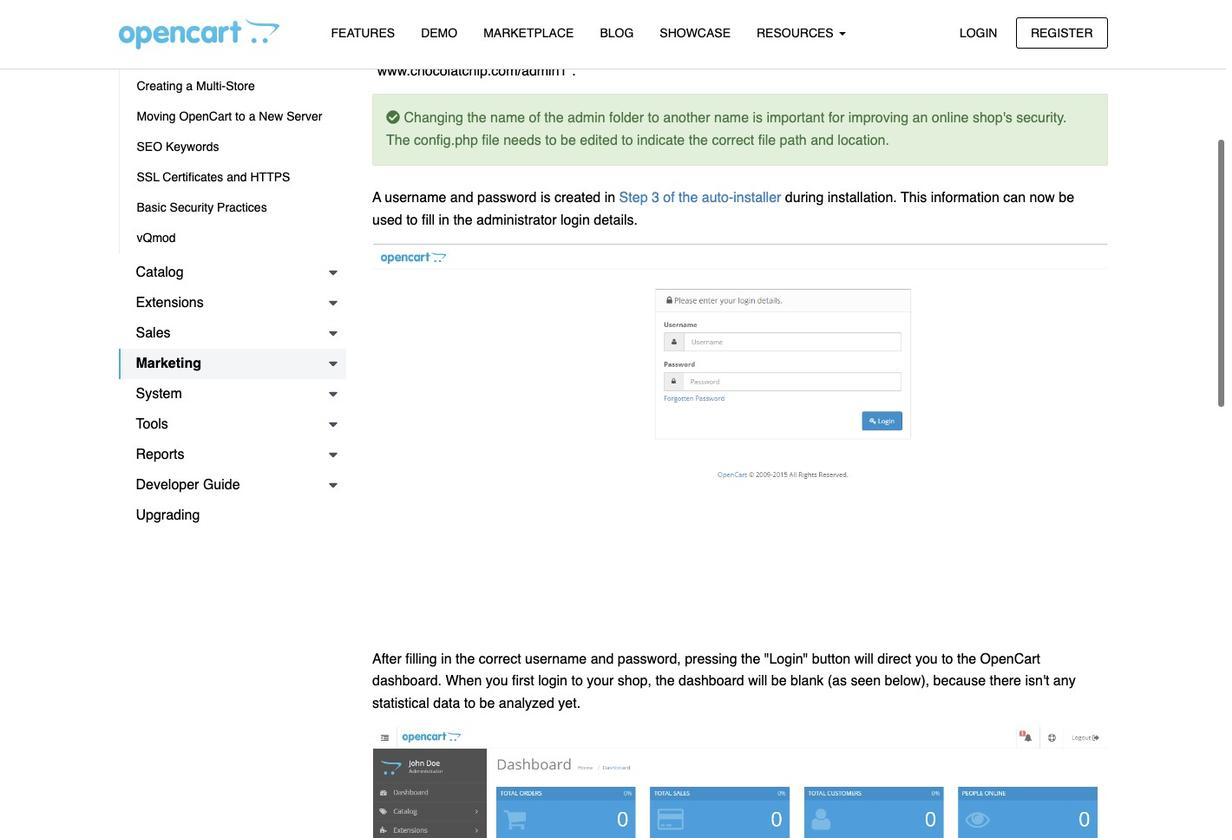 Task type: locate. For each thing, give the bounding box(es) containing it.
name down marketplace
[[534, 41, 569, 57]]

1 horizontal spatial during
[[786, 190, 824, 206]]

in right filling
[[441, 652, 452, 668]]

and down the seo keywords link
[[227, 170, 247, 184]]

another
[[664, 110, 711, 126]]

can
[[1004, 190, 1026, 206]]

any
[[1054, 674, 1076, 690]]

0 vertical spatial folder
[[484, 19, 519, 35]]

name.
[[372, 41, 411, 57]]

password,
[[618, 652, 681, 668]]

new right admin1,
[[854, 41, 880, 57]]

step 3 of the auto-installer link
[[620, 190, 782, 206]]

name
[[407, 19, 442, 35], [534, 41, 569, 57], [491, 110, 525, 126], [715, 110, 749, 126]]

location up admin1,
[[778, 19, 826, 35]]

will
[[855, 652, 874, 668], [749, 674, 768, 690]]

name up for
[[407, 19, 442, 35]]

indicate
[[637, 133, 685, 148]]

of
[[446, 19, 457, 35], [830, 19, 841, 35], [572, 41, 584, 57], [935, 41, 947, 57], [529, 110, 541, 126], [664, 190, 675, 206]]

improving
[[849, 110, 909, 126]]

resources link
[[744, 18, 859, 49]]

1 horizontal spatial file
[[759, 133, 776, 148]]

the
[[384, 19, 403, 35], [461, 19, 481, 35], [755, 19, 774, 35], [845, 19, 864, 35], [511, 41, 530, 57], [588, 41, 607, 57], [831, 41, 850, 57], [951, 41, 970, 57], [467, 110, 487, 126], [545, 110, 564, 126], [689, 133, 708, 148], [679, 190, 698, 206], [454, 213, 473, 228], [456, 652, 475, 668], [742, 652, 761, 668], [958, 652, 977, 668], [656, 674, 675, 690]]

extensions link
[[119, 288, 346, 319]]

information
[[931, 190, 1000, 206]]

and up your
[[591, 652, 614, 668]]

folder up edited
[[610, 110, 644, 126]]

will up seen
[[855, 652, 874, 668]]

if
[[500, 41, 507, 57]]

0 horizontal spatial correct
[[479, 652, 521, 668]]

to down store
[[235, 109, 246, 123]]

opencart up there
[[981, 652, 1041, 668]]

panel
[[910, 19, 944, 35], [1016, 41, 1050, 57]]

dashboard.
[[372, 674, 442, 690]]

a left multi-
[[186, 79, 193, 93]]

1 vertical spatial during
[[786, 190, 824, 206]]

admin up edited
[[568, 110, 606, 126]]

and down the for at top right
[[811, 133, 834, 148]]

0 vertical spatial correct
[[712, 133, 755, 148]]

login down a username and password is created in step 3 of the auto-installer
[[561, 213, 590, 228]]

store
[[226, 79, 255, 93]]

moving opencart to a new server
[[137, 109, 323, 123]]

0 horizontal spatial during
[[639, 19, 677, 35]]

changed left that
[[962, 19, 1015, 35]]

changed down installation,
[[705, 41, 759, 57]]

login up yet.
[[538, 674, 568, 690]]

new up the at
[[1061, 19, 1087, 35]]

during right blog
[[639, 19, 677, 35]]

folder
[[484, 19, 519, 35], [653, 41, 687, 57], [610, 110, 644, 126]]

sales link
[[119, 319, 346, 349]]

1 vertical spatial correct
[[479, 652, 521, 668]]

seo
[[137, 140, 162, 154]]

ssl certificates and https link
[[119, 162, 346, 193]]

2 vertical spatial you
[[486, 674, 508, 690]]

step
[[620, 190, 648, 206]]

by
[[594, 19, 609, 35]]

admin down blog
[[611, 41, 649, 57]]

1 vertical spatial location
[[884, 41, 932, 57]]

1 vertical spatial username
[[525, 652, 587, 668]]

changed left by at the left
[[537, 19, 590, 35]]

0 vertical spatial in
[[605, 190, 616, 206]]

1 vertical spatial you
[[916, 652, 938, 668]]

and left password
[[450, 190, 474, 206]]

0 horizontal spatial location
[[778, 19, 826, 35]]

the inside 'during installation. this information can now be used to fill in the administrator login details.'
[[454, 213, 473, 228]]

during right installer in the top right of the page
[[786, 190, 824, 206]]

practices
[[217, 201, 267, 214]]

creating a multi-store
[[137, 79, 255, 93]]

be right now in the top right of the page
[[1059, 190, 1075, 206]]

if
[[372, 19, 380, 35]]

statistical
[[372, 696, 430, 712]]

0 horizontal spatial panel
[[910, 19, 944, 35]]

new
[[1061, 19, 1087, 35], [854, 41, 880, 57]]

server
[[287, 109, 323, 123]]

correct inside after filling in the correct username and password, pressing the "login" button will direct you to the opencart dashboard. when you first login to your shop, the dashboard will be blank (as seen below), because there isn't any statistical data to be analyzed yet.
[[479, 652, 521, 668]]

0 horizontal spatial new
[[854, 41, 880, 57]]

0 vertical spatial panel
[[910, 19, 944, 35]]

pressing
[[685, 652, 738, 668]]

opencart down multi-
[[179, 109, 232, 123]]

1 vertical spatial new
[[854, 41, 880, 57]]

folder up if
[[484, 19, 519, 35]]

admin down 'login'
[[974, 41, 1012, 57]]

in up details.
[[605, 190, 616, 206]]

installer
[[734, 190, 782, 206]]

0 vertical spatial during
[[639, 19, 677, 35]]

1 horizontal spatial folder
[[610, 110, 644, 126]]

blank
[[791, 674, 824, 690]]

0 horizontal spatial username
[[385, 190, 447, 206]]

0 horizontal spatial a
[[186, 79, 193, 93]]

opencart
[[179, 109, 232, 123], [981, 652, 1041, 668]]

1 vertical spatial folder
[[653, 41, 687, 57]]

edited
[[580, 133, 618, 148]]

filling
[[406, 652, 437, 668]]

and inside the "changing the name of the admin folder to another name is important for improving an online shop's security. the config.php file needs to be edited to indicate the correct file path and location."
[[811, 133, 834, 148]]

security.
[[1017, 110, 1067, 126]]

in right "fill"
[[439, 213, 450, 228]]

1 horizontal spatial username
[[525, 652, 587, 668]]

0 vertical spatial a
[[186, 79, 193, 93]]

2 vertical spatial folder
[[610, 110, 644, 126]]

2 horizontal spatial changed
[[962, 19, 1015, 35]]

features
[[331, 26, 395, 40]]

upgrading
[[136, 508, 200, 524]]

administrator
[[477, 213, 557, 228]]

1 horizontal spatial location
[[884, 41, 932, 57]]

to inside moving opencart to a new server link
[[235, 109, 246, 123]]

register
[[1031, 26, 1093, 40]]

0 horizontal spatial file
[[482, 133, 500, 148]]

is left important
[[753, 110, 763, 126]]

that
[[1034, 19, 1057, 35]]

to left "fill"
[[406, 213, 418, 228]]

image manager link
[[119, 10, 346, 41]]

1 vertical spatial in
[[439, 213, 450, 228]]

admin interface login image
[[372, 243, 1108, 638]]

1 horizontal spatial you
[[613, 19, 635, 35]]

0 vertical spatial you
[[613, 19, 635, 35]]

data
[[433, 696, 460, 712]]

1 horizontal spatial panel
[[1016, 41, 1050, 57]]

multi-
[[196, 79, 226, 93]]

admin interface dashboard image
[[372, 727, 1108, 839]]

1 horizontal spatial new
[[1061, 19, 1087, 35]]

2 vertical spatial in
[[441, 652, 452, 668]]

you left first
[[486, 674, 508, 690]]

correct inside the "changing the name of the admin folder to another name is important for improving an online shop's security. the config.php file needs to be edited to indicate the correct file path and location."
[[712, 133, 755, 148]]

ssl
[[137, 170, 160, 184]]

seo keywords link
[[119, 132, 346, 162]]

in inside 'during installation. this information can now be used to fill in the administrator login details.'
[[439, 213, 450, 228]]

admin
[[868, 19, 906, 35], [611, 41, 649, 57], [974, 41, 1012, 57], [568, 110, 606, 126]]

multiple
[[178, 49, 220, 63]]

moving
[[137, 109, 176, 123]]

guide
[[203, 478, 240, 493]]

after filling in the correct username and password, pressing the "login" button will direct you to the opencart dashboard. when you first login to your shop, the dashboard will be blank (as seen below), because there isn't any statistical data to be analyzed yet.
[[372, 652, 1076, 712]]

to up indicate
[[648, 110, 660, 126]]

important
[[767, 110, 825, 126]]

0 vertical spatial opencart
[[179, 109, 232, 123]]

file left path
[[759, 133, 776, 148]]

be left edited
[[561, 133, 576, 148]]

there
[[990, 674, 1022, 690]]

panel left 'login'
[[910, 19, 944, 35]]

vqmod
[[137, 231, 176, 245]]

1 vertical spatial panel
[[1016, 41, 1050, 57]]

new
[[259, 109, 283, 123]]

location up an
[[884, 41, 932, 57]]

username up first
[[525, 652, 587, 668]]

system link
[[119, 379, 346, 410]]

to right edited
[[622, 133, 633, 148]]

1 vertical spatial login
[[538, 674, 568, 690]]

0 vertical spatial login
[[561, 213, 590, 228]]

1 file from the left
[[482, 133, 500, 148]]

location
[[778, 19, 826, 35], [884, 41, 932, 57]]

seo keywords
[[137, 140, 219, 154]]

is down showcase
[[691, 41, 701, 57]]

1 horizontal spatial opencart
[[981, 652, 1041, 668]]

1 vertical spatial opencart
[[981, 652, 1041, 668]]

certificates
[[163, 170, 223, 184]]

creating a multi-store link
[[119, 71, 346, 102]]

0 horizontal spatial opencart
[[179, 109, 232, 123]]

2 horizontal spatial folder
[[653, 41, 687, 57]]

0 horizontal spatial you
[[486, 674, 508, 690]]

developer guide
[[136, 478, 240, 493]]

demo
[[421, 26, 458, 40]]

you up the below), on the right bottom of the page
[[916, 652, 938, 668]]

to left your
[[572, 674, 583, 690]]

panel down that
[[1016, 41, 1050, 57]]

correct up first
[[479, 652, 521, 668]]

after
[[372, 652, 402, 668]]

in
[[605, 190, 616, 206], [439, 213, 450, 228], [441, 652, 452, 668]]

to up because on the bottom right of the page
[[942, 652, 954, 668]]

a left new
[[249, 109, 256, 123]]

correct up "auto-"
[[712, 133, 755, 148]]

1 horizontal spatial correct
[[712, 133, 755, 148]]

1 vertical spatial a
[[249, 109, 256, 123]]

this
[[901, 190, 927, 206]]

username up "fill"
[[385, 190, 447, 206]]

file left needs
[[482, 133, 500, 148]]

showcase
[[660, 26, 731, 40]]

0 vertical spatial will
[[855, 652, 874, 668]]

to down when
[[464, 696, 476, 712]]

at
[[1067, 41, 1079, 57]]

to left that
[[1019, 19, 1030, 35]]

resources
[[757, 26, 837, 40]]

a username and password is created in step 3 of the auto-installer
[[372, 190, 782, 206]]

folder down showcase
[[653, 41, 687, 57]]

you
[[613, 19, 635, 35], [916, 652, 938, 668], [486, 674, 508, 690]]

is left created
[[541, 190, 551, 206]]

is inside the "changing the name of the admin folder to another name is important for improving an online shop's security. the config.php file needs to be edited to indicate the correct file path and location."
[[753, 110, 763, 126]]

keywords
[[166, 140, 219, 154]]

"www.chocolatchip.com/admin1".
[[372, 63, 576, 79]]

basic security practices
[[137, 201, 267, 214]]

0 horizontal spatial folder
[[484, 19, 519, 35]]

will down "login"
[[749, 674, 768, 690]]

0 vertical spatial location
[[778, 19, 826, 35]]

1 vertical spatial will
[[749, 674, 768, 690]]

changing
[[404, 110, 464, 126]]

you right by at the left
[[613, 19, 635, 35]]



Task type: vqa. For each thing, say whether or not it's contained in the screenshot.
We
no



Task type: describe. For each thing, give the bounding box(es) containing it.
online
[[932, 110, 969, 126]]

opencart - open source shopping cart solution image
[[119, 18, 279, 49]]

direct
[[878, 652, 912, 668]]

isn't
[[1026, 674, 1050, 690]]

username inside after filling in the correct username and password, pressing the "login" button will direct you to the opencart dashboard. when you first login to your shop, the dashboard will be blank (as seen below), because there isn't any statistical data to be analyzed yet.
[[525, 652, 587, 668]]

"login"
[[765, 652, 809, 668]]

a
[[372, 190, 381, 206]]

adding multiple languages link
[[119, 41, 346, 71]]

login link
[[945, 17, 1013, 49]]

a inside "link"
[[186, 79, 193, 93]]

be down "login"
[[772, 674, 787, 690]]

during inside 'during installation. this information can now be used to fill in the administrator login details.'
[[786, 190, 824, 206]]

image manager
[[137, 18, 222, 32]]

folder inside the "changing the name of the admin folder to another name is important for improving an online shop's security. the config.php file needs to be edited to indicate the correct file path and location."
[[610, 110, 644, 126]]

languages
[[223, 49, 283, 63]]

name up needs
[[491, 110, 525, 126]]

shop's
[[973, 110, 1013, 126]]

opencart inside after filling in the correct username and password, pressing the "login" button will direct you to the opencart dashboard. when you first login to your shop, the dashboard will be blank (as seen below), because there isn't any statistical data to be analyzed yet.
[[981, 652, 1041, 668]]

sales
[[136, 326, 171, 341]]

during inside if the name of the folder is changed by you during installation, the location of the admin panel is changed to that new name. for example, if the name of the admin folder is changed to admin1, the new location of the admin panel is at "www.chocolatchip.com/admin1".
[[639, 19, 677, 35]]

be down when
[[480, 696, 495, 712]]

creating
[[137, 79, 183, 93]]

be inside the "changing the name of the admin folder to another name is important for improving an online shop's security. the config.php file needs to be edited to indicate the correct file path and location."
[[561, 133, 576, 148]]

basic security practices link
[[119, 193, 346, 223]]

tools
[[136, 417, 168, 432]]

tools link
[[119, 410, 346, 440]]

and inside after filling in the correct username and password, pressing the "login" button will direct you to the opencart dashboard. when you first login to your shop, the dashboard will be blank (as seen below), because there isn't any statistical data to be analyzed yet.
[[591, 652, 614, 668]]

details.
[[594, 213, 638, 228]]

an
[[913, 110, 928, 126]]

marketing link
[[119, 349, 346, 379]]

in inside after filling in the correct username and password, pressing the "login" button will direct you to the opencart dashboard. when you first login to your shop, the dashboard will be blank (as seen below), because there isn't any statistical data to be analyzed yet.
[[441, 652, 452, 668]]

0 horizontal spatial will
[[749, 674, 768, 690]]

blog
[[600, 26, 634, 40]]

admin inside the "changing the name of the admin folder to another name is important for improving an online shop's security. the config.php file needs to be edited to indicate the correct file path and location."
[[568, 110, 606, 126]]

is left the at
[[1054, 41, 1064, 57]]

example,
[[440, 41, 496, 57]]

button
[[812, 652, 851, 668]]

demo link
[[408, 18, 471, 49]]

0 vertical spatial username
[[385, 190, 447, 206]]

catalog
[[136, 265, 184, 280]]

during installation. this information can now be used to fill in the administrator login details.
[[372, 190, 1075, 228]]

admin1,
[[778, 41, 827, 57]]

to down resources
[[762, 41, 774, 57]]

be inside 'during installation. this information can now be used to fill in the administrator login details.'
[[1059, 190, 1075, 206]]

is up "www.chocolatchip.com/admin1".
[[523, 19, 533, 35]]

upgrading link
[[119, 501, 346, 531]]

your
[[587, 674, 614, 690]]

marketplace link
[[471, 18, 587, 49]]

vqmod link
[[119, 223, 346, 254]]

developer
[[136, 478, 199, 493]]

(as
[[828, 674, 847, 690]]

check circle image
[[386, 110, 400, 124]]

created
[[555, 190, 601, 206]]

2 horizontal spatial you
[[916, 652, 938, 668]]

for
[[829, 110, 845, 126]]

login
[[960, 26, 998, 40]]

reports
[[136, 447, 185, 463]]

0 vertical spatial new
[[1061, 19, 1087, 35]]

reports link
[[119, 440, 346, 471]]

basic
[[137, 201, 166, 214]]

is left 'login'
[[948, 19, 958, 35]]

now
[[1030, 190, 1056, 206]]

first
[[512, 674, 535, 690]]

analyzed
[[499, 696, 555, 712]]

admin right resources link
[[868, 19, 906, 35]]

changing the name of the admin folder to another name is important for improving an online shop's security. the config.php file needs to be edited to indicate the correct file path and location.
[[386, 110, 1067, 148]]

1 horizontal spatial changed
[[705, 41, 759, 57]]

fill
[[422, 213, 435, 228]]

the
[[386, 133, 410, 148]]

below),
[[885, 674, 930, 690]]

shop,
[[618, 674, 652, 690]]

3
[[652, 190, 660, 206]]

of inside the "changing the name of the admin folder to another name is important for improving an online shop's security. the config.php file needs to be edited to indicate the correct file path and location."
[[529, 110, 541, 126]]

to right needs
[[545, 133, 557, 148]]

password
[[477, 190, 537, 206]]

features link
[[318, 18, 408, 49]]

auto-
[[702, 190, 734, 206]]

changing the name of the admin folder to another name is important for improving an online shop's security. the config.php file needs to be edited to indicate the correct file path and location. alert
[[372, 94, 1108, 166]]

login inside 'during installation. this information can now be used to fill in the administrator login details.'
[[561, 213, 590, 228]]

1 horizontal spatial a
[[249, 109, 256, 123]]

location.
[[838, 133, 890, 148]]

blog link
[[587, 18, 647, 49]]

0 horizontal spatial changed
[[537, 19, 590, 35]]

adding
[[137, 49, 175, 63]]

installation,
[[681, 19, 751, 35]]

you inside if the name of the folder is changed by you during installation, the location of the admin panel is changed to that new name. for example, if the name of the admin folder is changed to admin1, the new location of the admin panel is at "www.chocolatchip.com/admin1".
[[613, 19, 635, 35]]

moving opencart to a new server link
[[119, 102, 346, 132]]

showcase link
[[647, 18, 744, 49]]

2 file from the left
[[759, 133, 776, 148]]

path
[[780, 133, 807, 148]]

1 horizontal spatial will
[[855, 652, 874, 668]]

image
[[137, 18, 171, 32]]

ssl certificates and https
[[137, 170, 290, 184]]

config.php
[[414, 133, 478, 148]]

login inside after filling in the correct username and password, pressing the "login" button will direct you to the opencart dashboard. when you first login to your shop, the dashboard will be blank (as seen below), because there isn't any statistical data to be analyzed yet.
[[538, 674, 568, 690]]

if the name of the folder is changed by you during installation, the location of the admin panel is changed to that new name. for example, if the name of the admin folder is changed to admin1, the new location of the admin panel is at "www.chocolatchip.com/admin1".
[[372, 19, 1087, 79]]

when
[[446, 674, 482, 690]]

because
[[934, 674, 986, 690]]

yet.
[[559, 696, 581, 712]]

to inside 'during installation. this information can now be used to fill in the administrator login details.'
[[406, 213, 418, 228]]

https
[[250, 170, 290, 184]]

used
[[372, 213, 403, 228]]

name right another
[[715, 110, 749, 126]]



